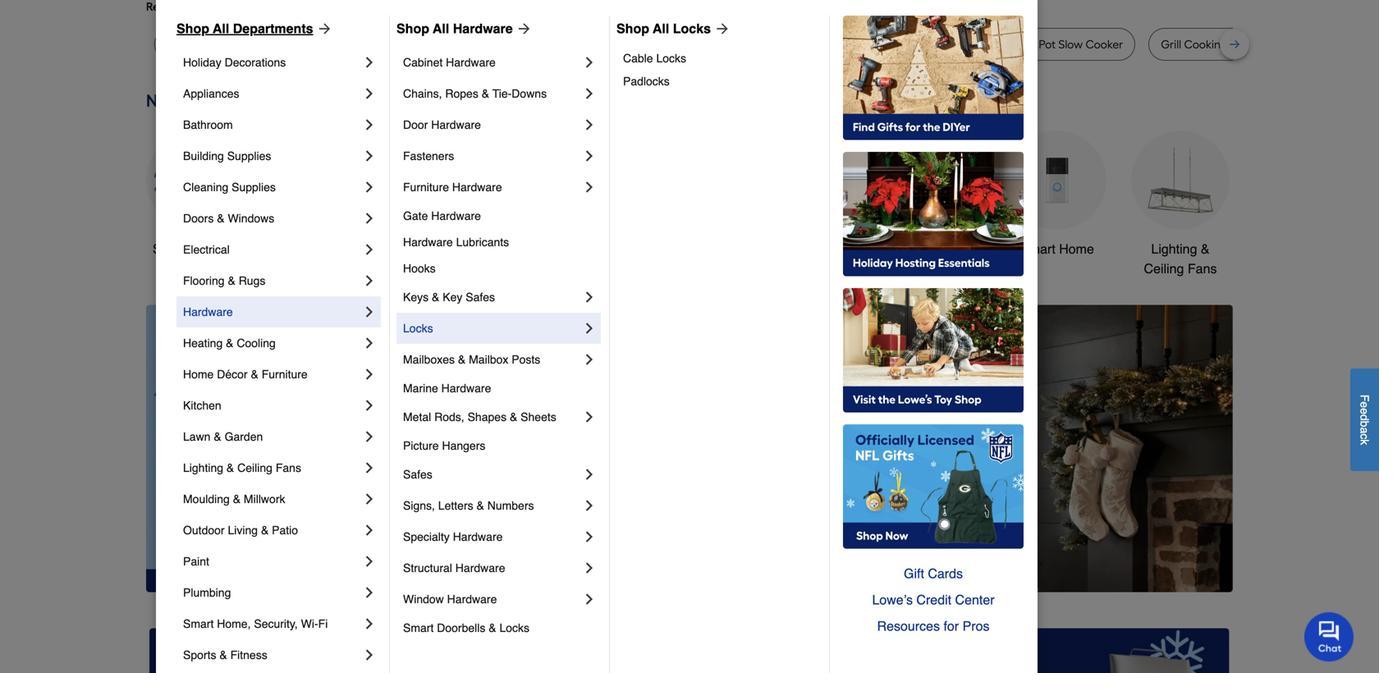 Task type: describe. For each thing, give the bounding box(es) containing it.
75 percent off all artificial christmas trees, holiday lights and more. image
[[438, 305, 1233, 592]]

0 vertical spatial bathroom
[[183, 118, 233, 131]]

1 slow from the left
[[389, 37, 413, 51]]

2 cooking from the left
[[1184, 37, 1228, 51]]

padlocks
[[623, 75, 670, 88]]

1 vertical spatial ceiling
[[237, 461, 273, 475]]

doors & windows
[[183, 212, 274, 225]]

chevron right image for cabinet hardware
[[581, 54, 598, 71]]

building supplies link
[[183, 140, 361, 172]]

& inside outdoor tools & equipment
[[849, 241, 858, 257]]

window
[[403, 593, 444, 606]]

crock pot slow cooker
[[1006, 37, 1123, 51]]

& inside doors & windows link
[[217, 212, 225, 225]]

furniture hardware
[[403, 181, 502, 194]]

hardware up hooks
[[403, 236, 453, 249]]

arrow right image
[[513, 21, 533, 37]]

triple slow cooker
[[357, 37, 453, 51]]

0 horizontal spatial bathroom link
[[183, 109, 361, 140]]

décor
[[217, 368, 248, 381]]

key
[[443, 291, 463, 304]]

f
[[1358, 395, 1371, 402]]

1 vertical spatial lighting
[[183, 461, 223, 475]]

flooring & rugs
[[183, 274, 265, 287]]

tie-
[[492, 87, 512, 100]]

all for locks
[[653, 21, 669, 36]]

1 horizontal spatial furniture
[[403, 181, 449, 194]]

microwave
[[491, 37, 548, 51]]

shop for shop all hardware
[[397, 21, 429, 36]]

scroll to item #2 image
[[791, 563, 830, 569]]

1 cooker from the left
[[416, 37, 453, 51]]

holiday decorations
[[183, 56, 286, 69]]

equipment
[[780, 261, 843, 276]]

1 horizontal spatial bathroom link
[[885, 131, 984, 259]]

smart for smart home, security, wi-fi
[[183, 617, 214, 631]]

officially licensed n f l gifts. shop now. image
[[843, 424, 1024, 549]]

chevron right image for window hardware
[[581, 591, 598, 608]]

cabinet hardware
[[403, 56, 496, 69]]

& inside chains, ropes & tie-downs link
[[482, 87, 489, 100]]

chat invite button image
[[1305, 612, 1355, 662]]

hardware for cabinet hardware
[[446, 56, 496, 69]]

chevron right image for outdoor living & patio
[[361, 522, 378, 539]]

cleaning supplies link
[[183, 172, 361, 203]]

cleaning
[[183, 181, 228, 194]]

heating
[[183, 337, 223, 350]]

f e e d b a c k button
[[1351, 369, 1379, 471]]

safes link
[[403, 459, 581, 490]]

garden
[[225, 430, 263, 443]]

smart home link
[[1008, 131, 1107, 259]]

cabinet
[[403, 56, 443, 69]]

all for deals
[[187, 241, 201, 257]]

shop all locks
[[617, 21, 711, 36]]

locks down shop all locks link
[[656, 52, 686, 65]]

cable locks
[[623, 52, 686, 65]]

chevron right image for chains, ropes & tie-downs
[[581, 85, 598, 102]]

padlocks link
[[623, 70, 818, 93]]

chevron right image for locks
[[581, 320, 598, 337]]

0 horizontal spatial fans
[[276, 461, 301, 475]]

signs, letters & numbers link
[[403, 490, 581, 521]]

sports & fitness
[[183, 649, 267, 662]]

lawn & garden
[[183, 430, 263, 443]]

shop all departments
[[177, 21, 313, 36]]

outdoor for outdoor living & patio
[[183, 524, 225, 537]]

door
[[403, 118, 428, 131]]

hooks link
[[403, 255, 598, 282]]

chevron right image for holiday decorations
[[361, 54, 378, 71]]

triple
[[357, 37, 386, 51]]

specialty hardware
[[403, 530, 503, 544]]

fans inside lighting & ceiling fans
[[1188, 261, 1217, 276]]

holiday
[[183, 56, 221, 69]]

smart for smart doorbells & locks
[[403, 622, 434, 635]]

paint link
[[183, 546, 361, 577]]

signs, letters & numbers
[[403, 499, 534, 512]]

specialty hardware link
[[403, 521, 581, 553]]

structural hardware
[[403, 562, 505, 575]]

fi
[[318, 617, 328, 631]]

chevron right image for flooring & rugs
[[361, 273, 378, 289]]

credit
[[917, 592, 952, 608]]

get up to 2 free select tools or batteries when you buy 1 with select purchases. image
[[149, 628, 492, 673]]

metal
[[403, 411, 431, 424]]

windows
[[228, 212, 274, 225]]

find gifts for the diyer. image
[[843, 16, 1024, 140]]

plumbing
[[183, 586, 231, 599]]

lawn
[[183, 430, 211, 443]]

shop for shop all departments
[[177, 21, 209, 36]]

& inside signs, letters & numbers link
[[477, 499, 484, 512]]

crock for crock pot cooking pot
[[758, 37, 788, 51]]

grill cooking grate & warming rack
[[1161, 37, 1352, 51]]

flooring & rugs link
[[183, 265, 361, 296]]

chevron right image for lighting & ceiling fans
[[361, 460, 378, 476]]

resources
[[877, 619, 940, 634]]

marine
[[403, 382, 438, 395]]

hardware for marine hardware
[[441, 382, 491, 395]]

chains, ropes & tie-downs
[[403, 87, 547, 100]]

smart home
[[1021, 241, 1094, 257]]

2 slow from the left
[[1059, 37, 1083, 51]]

home,
[[217, 617, 251, 631]]

electrical
[[183, 243, 230, 256]]

letters
[[438, 499, 473, 512]]

0 vertical spatial lighting & ceiling fans
[[1144, 241, 1217, 276]]

shop all hardware link
[[397, 19, 533, 39]]

chevron right image for cleaning supplies
[[361, 179, 378, 195]]

chevron right image for mailboxes & mailbox posts
[[581, 351, 598, 368]]

smart for smart home
[[1021, 241, 1056, 257]]

wi-
[[301, 617, 318, 631]]

smart home, security, wi-fi link
[[183, 608, 361, 640]]

crock for crock pot slow cooker
[[1006, 37, 1036, 51]]

& inside lighting & ceiling fans
[[1201, 241, 1210, 257]]

window hardware link
[[403, 584, 581, 615]]

2 e from the top
[[1358, 408, 1371, 415]]

all for departments
[[213, 21, 229, 36]]

fitness
[[230, 649, 267, 662]]

pot for crock pot cooking pot
[[791, 37, 808, 51]]

lowe's credit center link
[[843, 587, 1024, 613]]

c
[[1358, 434, 1371, 439]]

& inside flooring & rugs link
[[228, 274, 235, 287]]

outdoor tools & equipment
[[764, 241, 858, 276]]

hardware for door hardware
[[431, 118, 481, 131]]

doors & windows link
[[183, 203, 361, 234]]

chevron right image for keys & key safes
[[581, 289, 598, 305]]

chevron right image for signs, letters & numbers
[[581, 498, 598, 514]]

chains,
[[403, 87, 442, 100]]

doorbells
[[437, 622, 486, 635]]

cleaning supplies
[[183, 181, 276, 194]]

sports
[[183, 649, 216, 662]]

supplies for cleaning supplies
[[232, 181, 276, 194]]

0 horizontal spatial safes
[[403, 468, 433, 481]]

up to 35 percent off select small appliances. image
[[518, 628, 861, 673]]

lawn & garden link
[[183, 421, 361, 452]]

locks down keys
[[403, 322, 433, 335]]

lowe's credit center
[[872, 592, 995, 608]]



Task type: vqa. For each thing, say whether or not it's contained in the screenshot.
the top My
no



Task type: locate. For each thing, give the bounding box(es) containing it.
smart home, security, wi-fi
[[183, 617, 328, 631]]

moulding & millwork
[[183, 493, 285, 506]]

chevron right image for appliances
[[361, 85, 378, 102]]

cable
[[623, 52, 653, 65]]

0 horizontal spatial lighting
[[183, 461, 223, 475]]

mailboxes
[[403, 353, 455, 366]]

1 cooking from the left
[[811, 37, 855, 51]]

center
[[955, 592, 995, 608]]

0 horizontal spatial furniture
[[262, 368, 308, 381]]

1 horizontal spatial slow
[[1059, 37, 1083, 51]]

shop up the triple slow cooker at the top of the page
[[397, 21, 429, 36]]

& inside outdoor living & patio link
[[261, 524, 269, 537]]

kitchen
[[183, 399, 221, 412]]

outdoor up equipment
[[764, 241, 812, 257]]

supplies up cleaning supplies
[[227, 149, 271, 163]]

arrow left image
[[452, 449, 468, 465]]

k
[[1358, 439, 1371, 445]]

shop for shop all locks
[[617, 21, 649, 36]]

1 vertical spatial bathroom
[[906, 241, 963, 257]]

chevron right image for kitchen
[[361, 397, 378, 414]]

shop inside shop all departments link
[[177, 21, 209, 36]]

picture hangers link
[[403, 433, 598, 459]]

0 horizontal spatial lighting & ceiling fans link
[[183, 452, 361, 484]]

& inside metal rods, shapes & sheets "link"
[[510, 411, 517, 424]]

1 vertical spatial lighting & ceiling fans
[[183, 461, 301, 475]]

electrical link
[[183, 234, 361, 265]]

0 vertical spatial supplies
[[227, 149, 271, 163]]

furniture up gate
[[403, 181, 449, 194]]

& inside 'home décor & furniture' link
[[251, 368, 258, 381]]

posts
[[512, 353, 540, 366]]

hardware for structural hardware
[[455, 562, 505, 575]]

ceiling
[[1144, 261, 1184, 276], [237, 461, 273, 475]]

1 horizontal spatial smart
[[403, 622, 434, 635]]

safes
[[466, 291, 495, 304], [403, 468, 433, 481]]

chains, ropes & tie-downs link
[[403, 78, 581, 109]]

cooling
[[237, 337, 276, 350]]

holiday hosting essentials. image
[[843, 152, 1024, 277]]

0 vertical spatial home
[[1059, 241, 1094, 257]]

hardware for specialty hardware
[[453, 530, 503, 544]]

chevron right image for metal rods, shapes & sheets
[[581, 409, 598, 425]]

smart
[[1021, 241, 1056, 257], [183, 617, 214, 631], [403, 622, 434, 635]]

1 horizontal spatial lighting
[[1151, 241, 1197, 257]]

3 pot from the left
[[951, 37, 968, 51]]

keys & key safes link
[[403, 282, 581, 313]]

all up 'holiday decorations'
[[213, 21, 229, 36]]

crock pot cooking pot
[[758, 37, 874, 51]]

hardware lubricants
[[403, 236, 509, 249]]

chevron right image for paint
[[361, 553, 378, 570]]

mailbox
[[469, 353, 509, 366]]

chevron right image for smart home, security, wi-fi
[[361, 616, 378, 632]]

1 vertical spatial outdoor
[[183, 524, 225, 537]]

hardware down fasteners link
[[452, 181, 502, 194]]

furniture down heating & cooling link
[[262, 368, 308, 381]]

2 crock from the left
[[1006, 37, 1036, 51]]

shop these last-minute gifts. $99 or less. quantities are limited and won't last. image
[[146, 305, 411, 592]]

1 horizontal spatial cooking
[[1184, 37, 1228, 51]]

outdoor inside outdoor tools & equipment
[[764, 241, 812, 257]]

deals
[[205, 241, 238, 257]]

2 tools from the left
[[815, 241, 846, 257]]

sheets
[[521, 411, 556, 424]]

up to 30 percent off select grills and accessories. image
[[887, 628, 1230, 673]]

building supplies
[[183, 149, 271, 163]]

hardware for window hardware
[[447, 593, 497, 606]]

2 horizontal spatial smart
[[1021, 241, 1056, 257]]

lighting & ceiling fans link
[[1131, 131, 1230, 279], [183, 452, 361, 484]]

lowe's
[[872, 592, 913, 608]]

scroll to item #5 image
[[913, 563, 952, 569]]

arrow right image for shop all locks
[[711, 21, 731, 37]]

tools inside "link"
[[426, 241, 457, 257]]

f e e d b a c k
[[1358, 395, 1371, 445]]

lubricants
[[456, 236, 509, 249]]

safes down picture
[[403, 468, 433, 481]]

fasteners
[[403, 149, 454, 163]]

& inside mailboxes & mailbox posts link
[[458, 353, 466, 366]]

hardware inside 'link'
[[431, 118, 481, 131]]

hardware down ropes
[[431, 118, 481, 131]]

supplies up windows
[[232, 181, 276, 194]]

chevron right image for heating & cooling
[[361, 335, 378, 351]]

chevron right image for lawn & garden
[[361, 429, 378, 445]]

structural
[[403, 562, 452, 575]]

1 horizontal spatial home
[[1059, 241, 1094, 257]]

1 pot from the left
[[791, 37, 808, 51]]

0 horizontal spatial home
[[183, 368, 214, 381]]

lighting inside lighting & ceiling fans
[[1151, 241, 1197, 257]]

millwork
[[244, 493, 285, 506]]

hardware up hardware lubricants
[[431, 209, 481, 222]]

chevron right image for moulding & millwork
[[361, 491, 378, 507]]

0 horizontal spatial cooker
[[416, 37, 453, 51]]

lighting & ceiling fans
[[1144, 241, 1217, 276], [183, 461, 301, 475]]

e up d
[[1358, 402, 1371, 408]]

0 vertical spatial lighting
[[1151, 241, 1197, 257]]

chevron right image for home décor & furniture
[[361, 366, 378, 383]]

& inside heating & cooling link
[[226, 337, 234, 350]]

arrow right image inside shop all departments link
[[313, 21, 333, 37]]

chevron right image for hardware
[[361, 304, 378, 320]]

chevron right image for fasteners
[[581, 148, 598, 164]]

0 horizontal spatial bathroom
[[183, 118, 233, 131]]

home décor & furniture
[[183, 368, 308, 381]]

all inside shop all locks link
[[653, 21, 669, 36]]

rods,
[[434, 411, 464, 424]]

supplies for building supplies
[[227, 149, 271, 163]]

0 vertical spatial lighting & ceiling fans link
[[1131, 131, 1230, 279]]

chevron right image
[[361, 85, 378, 102], [361, 148, 378, 164], [581, 148, 598, 164], [361, 179, 378, 195], [581, 179, 598, 195], [361, 210, 378, 227], [361, 241, 378, 258], [361, 273, 378, 289], [581, 320, 598, 337], [361, 366, 378, 383], [361, 397, 378, 414], [361, 460, 378, 476], [581, 529, 598, 545], [361, 553, 378, 570], [361, 585, 378, 601], [581, 591, 598, 608], [361, 616, 378, 632], [361, 647, 378, 663]]

2 cooker from the left
[[1086, 37, 1123, 51]]

hardware up chains, ropes & tie-downs
[[446, 56, 496, 69]]

1 horizontal spatial outdoor
[[764, 241, 812, 257]]

& inside keys & key safes link
[[432, 291, 440, 304]]

chevron right image
[[361, 54, 378, 71], [581, 54, 598, 71], [581, 85, 598, 102], [361, 117, 378, 133], [581, 117, 598, 133], [581, 289, 598, 305], [361, 304, 378, 320], [361, 335, 378, 351], [581, 351, 598, 368], [581, 409, 598, 425], [361, 429, 378, 445], [581, 466, 598, 483], [361, 491, 378, 507], [581, 498, 598, 514], [361, 522, 378, 539], [581, 560, 598, 576]]

0 horizontal spatial tools
[[426, 241, 457, 257]]

chevron right image for furniture hardware
[[581, 179, 598, 195]]

& inside "sports & fitness" link
[[219, 649, 227, 662]]

0 horizontal spatial lighting & ceiling fans
[[183, 461, 301, 475]]

ropes
[[445, 87, 479, 100]]

holiday decorations link
[[183, 47, 361, 78]]

1 horizontal spatial ceiling
[[1144, 261, 1184, 276]]

hardware down flooring
[[183, 305, 233, 319]]

1 vertical spatial supplies
[[232, 181, 276, 194]]

4 pot from the left
[[1039, 37, 1056, 51]]

0 horizontal spatial arrow right image
[[313, 21, 333, 37]]

0 horizontal spatial smart
[[183, 617, 214, 631]]

heating & cooling link
[[183, 328, 361, 359]]

numbers
[[487, 499, 534, 512]]

cooker up cabinet
[[416, 37, 453, 51]]

gift
[[904, 566, 924, 581]]

hardware up cabinet hardware link
[[453, 21, 513, 36]]

arrow right image
[[313, 21, 333, 37], [711, 21, 731, 37], [1203, 449, 1219, 465]]

2 horizontal spatial arrow right image
[[1203, 449, 1219, 465]]

tools up equipment
[[815, 241, 846, 257]]

crock up padlocks link
[[758, 37, 788, 51]]

0 vertical spatial ceiling
[[1144, 261, 1184, 276]]

chevron right image for doors & windows
[[361, 210, 378, 227]]

all up cable locks
[[653, 21, 669, 36]]

door hardware link
[[403, 109, 581, 140]]

window hardware
[[403, 593, 497, 606]]

tools inside outdoor tools & equipment
[[815, 241, 846, 257]]

marine hardware
[[403, 382, 491, 395]]

0 horizontal spatial slow
[[389, 37, 413, 51]]

arrow right image inside shop all locks link
[[711, 21, 731, 37]]

outdoor for outdoor tools & equipment
[[764, 241, 812, 257]]

chevron right image for specialty hardware
[[581, 529, 598, 545]]

1 horizontal spatial cooker
[[1086, 37, 1123, 51]]

locks down window hardware link
[[500, 622, 530, 635]]

hardware down mailboxes & mailbox posts
[[441, 382, 491, 395]]

supplies inside cleaning supplies link
[[232, 181, 276, 194]]

cabinet hardware link
[[403, 47, 581, 78]]

1 shop from the left
[[177, 21, 209, 36]]

ceiling inside lighting & ceiling fans
[[1144, 261, 1184, 276]]

shop
[[153, 241, 183, 257]]

1 horizontal spatial fans
[[1188, 261, 1217, 276]]

2 pot from the left
[[858, 37, 874, 51]]

keys & key safes
[[403, 291, 495, 304]]

chevron right image for safes
[[581, 466, 598, 483]]

0 horizontal spatial ceiling
[[237, 461, 273, 475]]

1 vertical spatial home
[[183, 368, 214, 381]]

safes right key
[[466, 291, 495, 304]]

all inside shop all deals link
[[187, 241, 201, 257]]

pot for crock pot slow cooker
[[1039, 37, 1056, 51]]

moulding
[[183, 493, 230, 506]]

crock right instant pot
[[1006, 37, 1036, 51]]

hardware lubricants link
[[403, 229, 598, 255]]

hardware up smart doorbells & locks
[[447, 593, 497, 606]]

hardware down specialty hardware link
[[455, 562, 505, 575]]

locks link
[[403, 313, 581, 344]]

hardware for furniture hardware
[[452, 181, 502, 194]]

0 vertical spatial outdoor
[[764, 241, 812, 257]]

1 horizontal spatial arrow right image
[[711, 21, 731, 37]]

hardware inside 'link'
[[455, 562, 505, 575]]

new deals every day during 25 days of deals image
[[146, 87, 1233, 115]]

moulding & millwork link
[[183, 484, 361, 515]]

visit the lowe's toy shop. image
[[843, 288, 1024, 413]]

gift cards
[[904, 566, 963, 581]]

plumbing link
[[183, 577, 361, 608]]

outdoor down moulding
[[183, 524, 225, 537]]

downs
[[512, 87, 547, 100]]

chevron right image for door hardware
[[581, 117, 598, 133]]

microwave countertop
[[491, 37, 611, 51]]

0 horizontal spatial cooking
[[811, 37, 855, 51]]

cooker left grill
[[1086, 37, 1123, 51]]

locks down the recommended searches for you heading
[[673, 21, 711, 36]]

shop inside shop all locks link
[[617, 21, 649, 36]]

3 shop from the left
[[617, 21, 649, 36]]

1 horizontal spatial bathroom
[[906, 241, 963, 257]]

tools up hooks
[[426, 241, 457, 257]]

all inside shop all hardware link
[[433, 21, 449, 36]]

chevron right image for sports & fitness
[[361, 647, 378, 663]]

shop all locks link
[[617, 19, 731, 39]]

specialty
[[403, 530, 450, 544]]

e up b
[[1358, 408, 1371, 415]]

bathroom link
[[183, 109, 361, 140], [885, 131, 984, 259]]

a
[[1358, 427, 1371, 434]]

all for hardware
[[433, 21, 449, 36]]

1 horizontal spatial safes
[[466, 291, 495, 304]]

paint
[[183, 555, 209, 568]]

all inside shop all departments link
[[213, 21, 229, 36]]

hardware link
[[183, 296, 361, 328]]

0 horizontal spatial crock
[[758, 37, 788, 51]]

1 horizontal spatial lighting & ceiling fans link
[[1131, 131, 1230, 279]]

resources for pros link
[[843, 613, 1024, 640]]

shop inside shop all hardware link
[[397, 21, 429, 36]]

chevron right image for structural hardware
[[581, 560, 598, 576]]

shop all deals link
[[146, 131, 245, 259]]

marine hardware link
[[403, 375, 598, 401]]

recommended searches for you heading
[[146, 0, 1233, 15]]

hardware down signs, letters & numbers
[[453, 530, 503, 544]]

tools link
[[392, 131, 491, 259]]

2 horizontal spatial shop
[[617, 21, 649, 36]]

0 horizontal spatial shop
[[177, 21, 209, 36]]

cards
[[928, 566, 963, 581]]

shop up cable
[[617, 21, 649, 36]]

& inside the smart doorbells & locks link
[[489, 622, 496, 635]]

0 horizontal spatial outdoor
[[183, 524, 225, 537]]

& inside lawn & garden link
[[214, 430, 221, 443]]

1 vertical spatial fans
[[276, 461, 301, 475]]

0 vertical spatial safes
[[466, 291, 495, 304]]

shop all deals
[[153, 241, 238, 257]]

chevron right image for building supplies
[[361, 148, 378, 164]]

hangers
[[442, 439, 486, 452]]

slow
[[389, 37, 413, 51], [1059, 37, 1083, 51]]

pot for instant pot
[[951, 37, 968, 51]]

scroll to item #4 element
[[870, 561, 913, 571]]

0 vertical spatial furniture
[[403, 181, 449, 194]]

1 horizontal spatial crock
[[1006, 37, 1036, 51]]

chevron right image for electrical
[[361, 241, 378, 258]]

1 vertical spatial lighting & ceiling fans link
[[183, 452, 361, 484]]

1 vertical spatial furniture
[[262, 368, 308, 381]]

0 vertical spatial fans
[[1188, 261, 1217, 276]]

living
[[228, 524, 258, 537]]

shop up holiday
[[177, 21, 209, 36]]

keys
[[403, 291, 429, 304]]

1 horizontal spatial shop
[[397, 21, 429, 36]]

supplies inside the 'building supplies' link
[[227, 149, 271, 163]]

1 horizontal spatial tools
[[815, 241, 846, 257]]

hardware for gate hardware
[[431, 209, 481, 222]]

chevron right image for bathroom
[[361, 117, 378, 133]]

gift cards link
[[843, 561, 1024, 587]]

e
[[1358, 402, 1371, 408], [1358, 408, 1371, 415]]

all up cabinet hardware
[[433, 21, 449, 36]]

arrow right image for shop all departments
[[313, 21, 333, 37]]

1 horizontal spatial lighting & ceiling fans
[[1144, 241, 1217, 276]]

1 crock from the left
[[758, 37, 788, 51]]

picture
[[403, 439, 439, 452]]

chevron right image for plumbing
[[361, 585, 378, 601]]

b
[[1358, 421, 1371, 427]]

outdoor living & patio
[[183, 524, 298, 537]]

& inside moulding & millwork link
[[233, 493, 241, 506]]

1 e from the top
[[1358, 402, 1371, 408]]

tools
[[426, 241, 457, 257], [815, 241, 846, 257]]

outdoor tools & equipment link
[[762, 131, 860, 279]]

all right "shop"
[[187, 241, 201, 257]]

for
[[944, 619, 959, 634]]

1 vertical spatial safes
[[403, 468, 433, 481]]

2 shop from the left
[[397, 21, 429, 36]]

rugs
[[239, 274, 265, 287]]

1 tools from the left
[[426, 241, 457, 257]]



